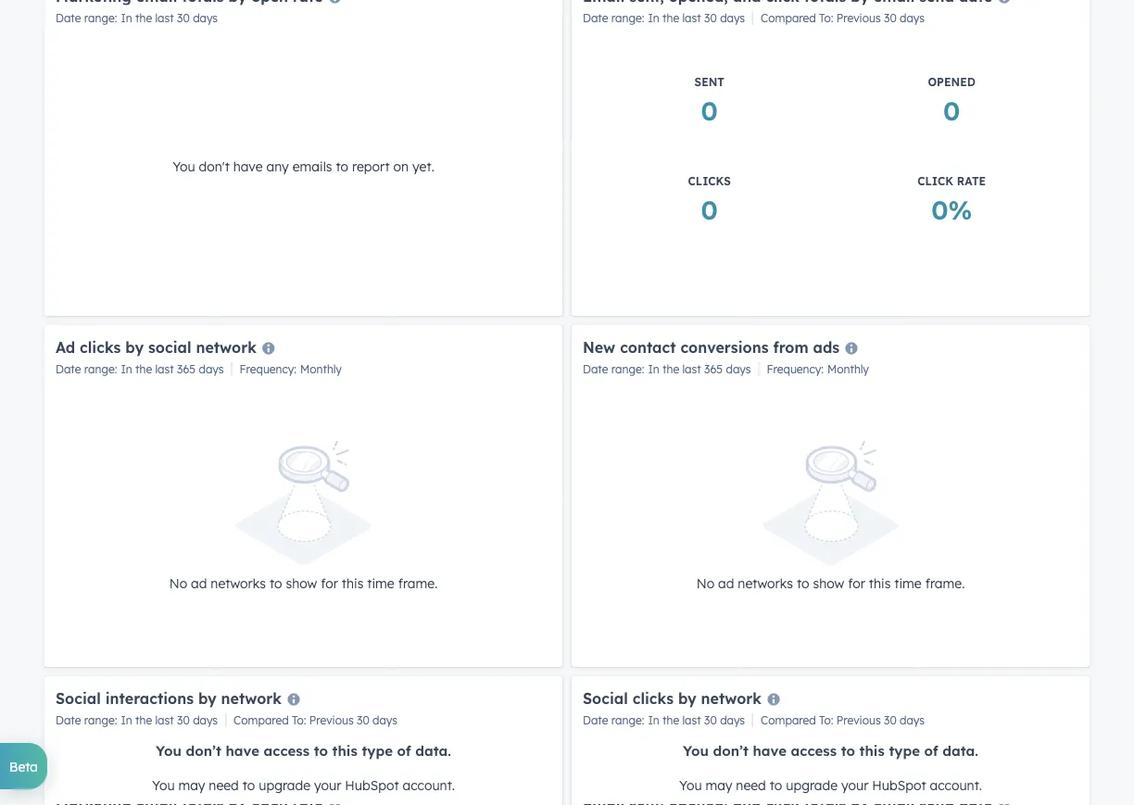 Task type: locate. For each thing, give the bounding box(es) containing it.
no ad networks to show for this time frame.
[[169, 575, 438, 592], [696, 575, 965, 592]]

1 horizontal spatial account.
[[930, 777, 982, 794]]

hubspot for social clicks by network
[[872, 777, 926, 794]]

2 of from the left
[[924, 742, 938, 760]]

account. inside 'social interactions by network' element
[[403, 777, 455, 794]]

this
[[342, 575, 364, 592], [869, 575, 891, 592], [332, 742, 357, 760], [860, 742, 885, 760]]

to: for social clicks by network
[[819, 713, 833, 727]]

beta
[[9, 758, 38, 774]]

1 horizontal spatial no
[[696, 575, 715, 592]]

date range: in the last 30 days
[[56, 11, 218, 25], [583, 11, 745, 25], [56, 713, 218, 727], [583, 713, 745, 727]]

last inside new contact conversions from ads 'element'
[[682, 362, 701, 376]]

1 frame. from the left
[[398, 575, 438, 592]]

previous inside social clicks by network element
[[837, 713, 881, 727]]

1 time from the left
[[367, 575, 394, 592]]

1 upgrade from the left
[[259, 777, 310, 794]]

have inside social clicks by network element
[[753, 742, 787, 760]]

2 upgrade from the left
[[786, 777, 838, 794]]

1 no from the left
[[169, 575, 187, 592]]

0 horizontal spatial date range: in the last 365 days
[[56, 362, 224, 376]]

in inside email sent, opened, and click totals by email send date element
[[648, 11, 659, 25]]

compared inside 'social interactions by network' element
[[234, 713, 289, 727]]

0 horizontal spatial for
[[321, 575, 338, 592]]

type
[[362, 742, 393, 760], [889, 742, 920, 760]]

networks
[[211, 575, 266, 592], [738, 575, 793, 592]]

time inside new contact conversions from ads 'element'
[[894, 575, 922, 592]]

1 data. from the left
[[415, 742, 451, 760]]

1 horizontal spatial networks
[[738, 575, 793, 592]]

time inside "ad clicks by social network" element
[[367, 575, 394, 592]]

compared
[[761, 11, 816, 25], [234, 713, 289, 727], [761, 713, 816, 727]]

0 button down opened
[[943, 93, 960, 128]]

2 date range: in the last 365 days from the left
[[583, 362, 751, 376]]

frame. for network
[[398, 575, 438, 592]]

upgrade
[[259, 777, 310, 794], [786, 777, 838, 794]]

ads
[[813, 338, 840, 356]]

need inside social clicks by network element
[[736, 777, 766, 794]]

365 inside new contact conversions from ads 'element'
[[704, 362, 723, 376]]

social clicks by network
[[583, 689, 762, 707]]

0 horizontal spatial time
[[367, 575, 394, 592]]

0 horizontal spatial frequency:
[[240, 362, 296, 376]]

in inside social clicks by network element
[[648, 713, 659, 727]]

no
[[169, 575, 187, 592], [696, 575, 715, 592]]

0 horizontal spatial show
[[286, 575, 317, 592]]

in
[[121, 11, 132, 25], [648, 11, 659, 25], [121, 362, 132, 376], [648, 362, 659, 376], [121, 713, 132, 727], [648, 713, 659, 727]]

2 social from the left
[[583, 689, 628, 707]]

monthly
[[300, 362, 342, 376], [827, 362, 869, 376]]

compared to: previous 30 days inside email sent, opened, and click totals by email send date element
[[761, 11, 925, 25]]

time
[[367, 575, 394, 592], [894, 575, 922, 592]]

days inside "ad clicks by social network" element
[[199, 362, 224, 376]]

1 frequency: from the left
[[240, 362, 296, 376]]

2 data. from the left
[[943, 742, 979, 760]]

0 button for opened 0
[[943, 93, 960, 128]]

no inside "ad clicks by social network" element
[[169, 575, 187, 592]]

0 horizontal spatial clicks
[[80, 338, 121, 356]]

date for ad clicks by social network
[[56, 362, 81, 376]]

network for social interactions by network
[[221, 689, 282, 707]]

1 you may need to upgrade your hubspot account. from the left
[[152, 777, 455, 794]]

0 horizontal spatial monthly
[[300, 362, 342, 376]]

rate
[[957, 174, 986, 188]]

data. for social interactions by network
[[415, 742, 451, 760]]

1 horizontal spatial monthly
[[827, 362, 869, 376]]

1 of from the left
[[397, 742, 411, 760]]

for
[[321, 575, 338, 592], [848, 575, 865, 592]]

1 horizontal spatial show
[[813, 575, 844, 592]]

2 no from the left
[[696, 575, 715, 592]]

of inside social clicks by network element
[[924, 742, 938, 760]]

0 horizontal spatial of
[[397, 742, 411, 760]]

2 you may need to upgrade your hubspot account. from the left
[[679, 777, 982, 794]]

social for social clicks by network
[[583, 689, 628, 707]]

by for ad clicks by social network
[[125, 338, 144, 356]]

compared to: previous 30 days inside social clicks by network element
[[761, 713, 925, 727]]

frequency: inside new contact conversions from ads 'element'
[[767, 362, 824, 376]]

range: for ad clicks by social network
[[84, 362, 117, 376]]

2 for from the left
[[848, 575, 865, 592]]

date range: in the last 30 days inside social clicks by network element
[[583, 713, 745, 727]]

date range: in the last 365 days for by
[[56, 362, 224, 376]]

0 horizontal spatial frequency: monthly
[[240, 362, 342, 376]]

network
[[196, 338, 257, 356], [221, 689, 282, 707], [701, 689, 762, 707]]

2 may from the left
[[706, 777, 732, 794]]

2 you don't have access to this type of data. from the left
[[683, 742, 979, 760]]

this inside 'social interactions by network' element
[[332, 742, 357, 760]]

to: inside 'social interactions by network' element
[[292, 713, 306, 727]]

compared to: previous 30 days for social interactions by network
[[234, 713, 398, 727]]

have
[[233, 158, 263, 175], [226, 742, 259, 760], [753, 742, 787, 760]]

compared to: previous 30 days inside 'social interactions by network' element
[[234, 713, 398, 727]]

1 ad from the left
[[191, 575, 207, 592]]

no ad networks to show for this time frame. inside new contact conversions from ads 'element'
[[696, 575, 965, 592]]

networks inside new contact conversions from ads 'element'
[[738, 575, 793, 592]]

clicks for social
[[633, 689, 674, 707]]

to: inside social clicks by network element
[[819, 713, 833, 727]]

0 horizontal spatial data.
[[415, 742, 451, 760]]

may
[[178, 777, 205, 794], [706, 777, 732, 794]]

previous
[[837, 11, 881, 25], [309, 713, 354, 727], [837, 713, 881, 727]]

your
[[314, 777, 341, 794], [841, 777, 869, 794]]

1 access from the left
[[264, 742, 310, 760]]

you may need to upgrade your hubspot account. for social interactions by network
[[152, 777, 455, 794]]

ad for from
[[718, 575, 734, 592]]

data. inside social clicks by network element
[[943, 742, 979, 760]]

frequency: inside "ad clicks by social network" element
[[240, 362, 296, 376]]

1 show from the left
[[286, 575, 317, 592]]

beta button
[[0, 743, 47, 789]]

access
[[264, 742, 310, 760], [791, 742, 837, 760]]

of for social interactions by network
[[397, 742, 411, 760]]

0 horizontal spatial access
[[264, 742, 310, 760]]

0 for opened 0
[[943, 94, 960, 126]]

1 horizontal spatial need
[[736, 777, 766, 794]]

1 hubspot from the left
[[345, 777, 399, 794]]

your for social clicks by network
[[841, 777, 869, 794]]

0 inside opened 0
[[943, 94, 960, 126]]

1 horizontal spatial ad
[[718, 575, 734, 592]]

to
[[336, 158, 348, 175], [270, 575, 282, 592], [797, 575, 809, 592], [314, 742, 328, 760], [841, 742, 855, 760], [243, 777, 255, 794], [770, 777, 782, 794]]

show inside "ad clicks by social network" element
[[286, 575, 317, 592]]

account.
[[403, 777, 455, 794], [930, 777, 982, 794]]

0 horizontal spatial don't
[[186, 742, 221, 760]]

2 365 from the left
[[704, 362, 723, 376]]

2 frequency: from the left
[[767, 362, 824, 376]]

may for interactions
[[178, 777, 205, 794]]

1 horizontal spatial you may need to upgrade your hubspot account.
[[679, 777, 982, 794]]

date range: in the last 30 days for 'social interactions by network' element
[[56, 713, 218, 727]]

account. inside social clicks by network element
[[930, 777, 982, 794]]

1 vertical spatial clicks
[[633, 689, 674, 707]]

date range: in the last 365 days down ad clicks by social network
[[56, 362, 224, 376]]

access for social interactions by network
[[264, 742, 310, 760]]

date range: in the last 365 days inside new contact conversions from ads 'element'
[[583, 362, 751, 376]]

0 horizontal spatial may
[[178, 777, 205, 794]]

frame. inside "ad clicks by social network" element
[[398, 575, 438, 592]]

the
[[135, 11, 152, 25], [663, 11, 679, 25], [135, 362, 152, 376], [663, 362, 679, 376], [135, 713, 152, 727], [663, 713, 679, 727]]

the inside social clicks by network element
[[663, 713, 679, 727]]

1 you don't have access to this type of data. from the left
[[156, 742, 451, 760]]

1 your from the left
[[314, 777, 341, 794]]

need
[[209, 777, 239, 794], [736, 777, 766, 794]]

1 horizontal spatial don't
[[713, 742, 749, 760]]

monthly inside "ad clicks by social network" element
[[300, 362, 342, 376]]

0 vertical spatial clicks
[[80, 338, 121, 356]]

don't down social clicks by network
[[713, 742, 749, 760]]

monthly for new contact conversions from ads
[[827, 362, 869, 376]]

date range: in the last 30 days for email sent, opened, and click totals by email send date element
[[583, 11, 745, 25]]

type inside social clicks by network element
[[889, 742, 920, 760]]

date range: in the last 365 days
[[56, 362, 224, 376], [583, 362, 751, 376]]

data. inside 'social interactions by network' element
[[415, 742, 451, 760]]

1 no ad networks to show for this time frame. from the left
[[169, 575, 438, 592]]

type inside 'social interactions by network' element
[[362, 742, 393, 760]]

date range: in the last 365 days for conversions
[[583, 362, 751, 376]]

1 horizontal spatial upgrade
[[786, 777, 838, 794]]

date range: in the last 365 days down "contact"
[[583, 362, 751, 376]]

30
[[177, 11, 190, 25], [704, 11, 717, 25], [884, 11, 897, 25], [177, 713, 190, 727], [357, 713, 369, 727], [704, 713, 717, 727], [884, 713, 897, 727]]

by
[[125, 338, 144, 356], [198, 689, 217, 707], [678, 689, 697, 707]]

1 may from the left
[[178, 777, 205, 794]]

for inside "ad clicks by social network" element
[[321, 575, 338, 592]]

monthly for ad clicks by social network
[[300, 362, 342, 376]]

frequency: for ads
[[767, 362, 824, 376]]

0 inside clicks 0
[[701, 193, 718, 226]]

0 down opened
[[943, 94, 960, 126]]

date range: in the last 30 days inside 'social interactions by network' element
[[56, 713, 218, 727]]

1 horizontal spatial 365
[[704, 362, 723, 376]]

1 horizontal spatial date range: in the last 365 days
[[583, 362, 751, 376]]

0 horizontal spatial networks
[[211, 575, 266, 592]]

2 ad from the left
[[718, 575, 734, 592]]

2 horizontal spatial by
[[678, 689, 697, 707]]

of
[[397, 742, 411, 760], [924, 742, 938, 760]]

1 horizontal spatial frame.
[[925, 575, 965, 592]]

0 horizontal spatial upgrade
[[259, 777, 310, 794]]

you don't have access to this type of data. inside 'social interactions by network' element
[[156, 742, 451, 760]]

2 show from the left
[[813, 575, 844, 592]]

from
[[773, 338, 809, 356]]

0 horizontal spatial no
[[169, 575, 187, 592]]

date range: in the last 30 days inside email sent, opened, and click totals by email send date element
[[583, 11, 745, 25]]

no for by
[[169, 575, 187, 592]]

365 down social
[[177, 362, 196, 376]]

1 horizontal spatial social
[[583, 689, 628, 707]]

1 date range: in the last 365 days from the left
[[56, 362, 224, 376]]

last for social clicks by network
[[682, 713, 701, 727]]

0 horizontal spatial no ad networks to show for this time frame.
[[169, 575, 438, 592]]

compared inside email sent, opened, and click totals by email send date element
[[761, 11, 816, 25]]

1 horizontal spatial clicks
[[633, 689, 674, 707]]

social
[[56, 689, 101, 707], [583, 689, 628, 707]]

for for new contact conversions from ads
[[848, 575, 865, 592]]

1 social from the left
[[56, 689, 101, 707]]

0 down sent at the right top of page
[[701, 94, 718, 126]]

range: inside marketing email totals by open rate element
[[84, 11, 117, 25]]

no ad networks to show for this time frame. for new contact conversions from ads
[[696, 575, 965, 592]]

range: inside new contact conversions from ads 'element'
[[611, 362, 644, 376]]

1 horizontal spatial by
[[198, 689, 217, 707]]

by for social interactions by network
[[198, 689, 217, 707]]

this inside "ad clicks by social network" element
[[342, 575, 364, 592]]

1 horizontal spatial may
[[706, 777, 732, 794]]

of inside 'social interactions by network' element
[[397, 742, 411, 760]]

show inside new contact conversions from ads 'element'
[[813, 575, 844, 592]]

in inside "ad clicks by social network" element
[[121, 362, 132, 376]]

0 inside sent 0
[[701, 94, 718, 126]]

0 button for clicks 0
[[701, 192, 718, 227]]

0 horizontal spatial need
[[209, 777, 239, 794]]

1 horizontal spatial frequency:
[[767, 362, 824, 376]]

no ad networks to show for this time frame. inside "ad clicks by social network" element
[[169, 575, 438, 592]]

in inside new contact conversions from ads 'element'
[[648, 362, 659, 376]]

clicks for ad
[[80, 338, 121, 356]]

1 horizontal spatial data.
[[943, 742, 979, 760]]

1 horizontal spatial your
[[841, 777, 869, 794]]

last inside "ad clicks by social network" element
[[155, 362, 174, 376]]

for for ad clicks by social network
[[321, 575, 338, 592]]

any
[[266, 158, 289, 175]]

networks for social
[[211, 575, 266, 592]]

don't inside 'social interactions by network' element
[[186, 742, 221, 760]]

date inside 'social interactions by network' element
[[56, 713, 81, 727]]

frequency:
[[240, 362, 296, 376], [767, 362, 824, 376]]

you may need to upgrade your hubspot account.
[[152, 777, 455, 794], [679, 777, 982, 794]]

0 horizontal spatial by
[[125, 338, 144, 356]]

range: inside email sent, opened, and click totals by email send date element
[[611, 11, 644, 25]]

0 down "clicks"
[[701, 193, 718, 226]]

365 down new contact conversions from ads
[[704, 362, 723, 376]]

may inside social clicks by network element
[[706, 777, 732, 794]]

last for ad clicks by social network
[[155, 362, 174, 376]]

range:
[[84, 11, 117, 25], [611, 11, 644, 25], [84, 362, 117, 376], [611, 362, 644, 376], [84, 713, 117, 727], [611, 713, 644, 727]]

range: inside social clicks by network element
[[611, 713, 644, 727]]

1 type from the left
[[362, 742, 393, 760]]

compared to: previous 30 days
[[761, 11, 925, 25], [234, 713, 398, 727], [761, 713, 925, 727]]

need inside 'social interactions by network' element
[[209, 777, 239, 794]]

contact
[[620, 338, 676, 356]]

1 365 from the left
[[177, 362, 196, 376]]

monthly inside new contact conversions from ads 'element'
[[827, 362, 869, 376]]

0 horizontal spatial you don't have access to this type of data.
[[156, 742, 451, 760]]

1 horizontal spatial of
[[924, 742, 938, 760]]

1 horizontal spatial time
[[894, 575, 922, 592]]

range: for new contact conversions from ads
[[611, 362, 644, 376]]

1 networks from the left
[[211, 575, 266, 592]]

clicks
[[688, 174, 731, 188]]

2 account. from the left
[[930, 777, 982, 794]]

last
[[155, 11, 174, 25], [682, 11, 701, 25], [155, 362, 174, 376], [682, 362, 701, 376], [155, 713, 174, 727], [682, 713, 701, 727]]

the for new contact conversions from ads
[[663, 362, 679, 376]]

date inside "ad clicks by social network" element
[[56, 362, 81, 376]]

1 horizontal spatial for
[[848, 575, 865, 592]]

for inside new contact conversions from ads 'element'
[[848, 575, 865, 592]]

to:
[[819, 11, 833, 25], [292, 713, 306, 727], [819, 713, 833, 727]]

ad inside "ad clicks by social network" element
[[191, 575, 207, 592]]

1 horizontal spatial frequency: monthly
[[767, 362, 869, 376]]

1 horizontal spatial type
[[889, 742, 920, 760]]

clicks
[[80, 338, 121, 356], [633, 689, 674, 707]]

0 horizontal spatial 365
[[177, 362, 196, 376]]

the inside "ad clicks by social network" element
[[135, 362, 152, 376]]

frequency: monthly
[[240, 362, 342, 376], [767, 362, 869, 376]]

may for clicks
[[706, 777, 732, 794]]

0 button down sent at the right top of page
[[701, 93, 718, 128]]

may inside 'social interactions by network' element
[[178, 777, 205, 794]]

opened
[[928, 75, 976, 89]]

you may need to upgrade your hubspot account. for social clicks by network
[[679, 777, 982, 794]]

0 horizontal spatial social
[[56, 689, 101, 707]]

in for new contact conversions from ads
[[648, 362, 659, 376]]

compared for social clicks by network
[[761, 713, 816, 727]]

0 horizontal spatial hubspot
[[345, 777, 399, 794]]

ad
[[191, 575, 207, 592], [718, 575, 734, 592]]

frame. inside new contact conversions from ads 'element'
[[925, 575, 965, 592]]

last inside social clicks by network element
[[682, 713, 701, 727]]

2 don't from the left
[[713, 742, 749, 760]]

1 account. from the left
[[403, 777, 455, 794]]

1 horizontal spatial access
[[791, 742, 837, 760]]

compared inside social clicks by network element
[[761, 713, 816, 727]]

last for new contact conversions from ads
[[682, 362, 701, 376]]

don't
[[186, 742, 221, 760], [713, 742, 749, 760]]

hubspot inside social clicks by network element
[[872, 777, 926, 794]]

date inside social clicks by network element
[[583, 713, 608, 727]]

no inside new contact conversions from ads 'element'
[[696, 575, 715, 592]]

2 access from the left
[[791, 742, 837, 760]]

2 hubspot from the left
[[872, 777, 926, 794]]

0 horizontal spatial type
[[362, 742, 393, 760]]

frame.
[[398, 575, 438, 592], [925, 575, 965, 592]]

don't inside social clicks by network element
[[713, 742, 749, 760]]

last for social interactions by network
[[155, 713, 174, 727]]

2 your from the left
[[841, 777, 869, 794]]

1 monthly from the left
[[300, 362, 342, 376]]

0
[[701, 94, 718, 126], [943, 94, 960, 126], [701, 193, 718, 226]]

1 horizontal spatial no ad networks to show for this time frame.
[[696, 575, 965, 592]]

frequency: monthly inside new contact conversions from ads 'element'
[[767, 362, 869, 376]]

to: for social interactions by network
[[292, 713, 306, 727]]

1 horizontal spatial you don't have access to this type of data.
[[683, 742, 979, 760]]

on
[[393, 158, 409, 175]]

range: inside 'social interactions by network' element
[[84, 713, 117, 727]]

this inside new contact conversions from ads 'element'
[[869, 575, 891, 592]]

2 no ad networks to show for this time frame. from the left
[[696, 575, 965, 592]]

ad clicks by social network element
[[44, 325, 562, 667]]

you may need to upgrade your hubspot account. inside social clicks by network element
[[679, 777, 982, 794]]

1 horizontal spatial hubspot
[[872, 777, 926, 794]]

2 type from the left
[[889, 742, 920, 760]]

2 frame. from the left
[[925, 575, 965, 592]]

sent 0
[[695, 75, 725, 126]]

1 frequency: monthly from the left
[[240, 362, 342, 376]]

ad clicks by social network
[[56, 338, 257, 356]]

you don't have access to this type of data. inside social clicks by network element
[[683, 742, 979, 760]]

date
[[56, 11, 81, 25], [583, 11, 608, 25], [56, 362, 81, 376], [583, 362, 608, 376], [56, 713, 81, 727], [583, 713, 608, 727]]

range: for social clicks by network
[[611, 713, 644, 727]]

last inside 'social interactions by network' element
[[155, 713, 174, 727]]

hubspot inside 'social interactions by network' element
[[345, 777, 399, 794]]

1 for from the left
[[321, 575, 338, 592]]

2 monthly from the left
[[827, 362, 869, 376]]

compared for social interactions by network
[[234, 713, 289, 727]]

you may need to upgrade your hubspot account. inside 'social interactions by network' element
[[152, 777, 455, 794]]

the for social clicks by network
[[663, 713, 679, 727]]

0 button
[[701, 93, 718, 128], [943, 93, 960, 128], [701, 192, 718, 227]]

you don't have access to this type of data.
[[156, 742, 451, 760], [683, 742, 979, 760]]

2 need from the left
[[736, 777, 766, 794]]

have for social clicks by network
[[753, 742, 787, 760]]

access inside 'social interactions by network' element
[[264, 742, 310, 760]]

2 time from the left
[[894, 575, 922, 592]]

0 horizontal spatial you may need to upgrade your hubspot account.
[[152, 777, 455, 794]]

upgrade inside social clicks by network element
[[786, 777, 838, 794]]

access inside social clicks by network element
[[791, 742, 837, 760]]

0 horizontal spatial account.
[[403, 777, 455, 794]]

to inside marketing email totals by open rate element
[[336, 158, 348, 175]]

have inside 'social interactions by network' element
[[226, 742, 259, 760]]

the inside marketing email totals by open rate element
[[135, 11, 152, 25]]

show
[[286, 575, 317, 592], [813, 575, 844, 592]]

new
[[583, 338, 615, 356]]

0 horizontal spatial frame.
[[398, 575, 438, 592]]

1 don't from the left
[[186, 742, 221, 760]]

0 horizontal spatial ad
[[191, 575, 207, 592]]

data.
[[415, 742, 451, 760], [943, 742, 979, 760]]

networks for from
[[738, 575, 793, 592]]

2 frequency: monthly from the left
[[767, 362, 869, 376]]

365 inside "ad clicks by social network" element
[[177, 362, 196, 376]]

0 horizontal spatial your
[[314, 777, 341, 794]]

0 button down "clicks"
[[701, 192, 718, 227]]

1 need from the left
[[209, 777, 239, 794]]

networks inside "ad clicks by social network" element
[[211, 575, 266, 592]]

the inside 'social interactions by network' element
[[135, 713, 152, 727]]

previous for social clicks by network
[[837, 713, 881, 727]]

don't down social interactions by network
[[186, 742, 221, 760]]

hubspot
[[345, 777, 399, 794], [872, 777, 926, 794]]

2 networks from the left
[[738, 575, 793, 592]]

you
[[172, 158, 195, 175], [156, 742, 182, 760], [683, 742, 709, 760], [152, 777, 175, 794], [679, 777, 702, 794]]

your inside 'social interactions by network' element
[[314, 777, 341, 794]]

days
[[193, 11, 218, 25], [720, 11, 745, 25], [900, 11, 925, 25], [199, 362, 224, 376], [726, 362, 751, 376], [193, 713, 218, 727], [373, 713, 398, 727], [720, 713, 745, 727], [900, 713, 925, 727]]

365
[[177, 362, 196, 376], [704, 362, 723, 376]]



Task type: describe. For each thing, give the bounding box(es) containing it.
social interactions by network element
[[44, 676, 562, 805]]

time for network
[[367, 575, 394, 592]]

type for social clicks by network
[[889, 742, 920, 760]]

frequency: monthly for ads
[[767, 362, 869, 376]]

30 inside marketing email totals by open rate element
[[177, 11, 190, 25]]

need for social clicks by network
[[736, 777, 766, 794]]

show for ad clicks by social network
[[286, 575, 317, 592]]

social
[[148, 338, 191, 356]]

range: for social interactions by network
[[84, 713, 117, 727]]

date for social interactions by network
[[56, 713, 81, 727]]

in for ad clicks by social network
[[121, 362, 132, 376]]

previous for social interactions by network
[[309, 713, 354, 727]]

date range: in the last 30 days inside marketing email totals by open rate element
[[56, 11, 218, 25]]

social interactions by network
[[56, 689, 282, 707]]

you don't have access to this type of data. for social interactions by network
[[156, 742, 451, 760]]

time for ads
[[894, 575, 922, 592]]

the for ad clicks by social network
[[135, 362, 152, 376]]

ad for social
[[191, 575, 207, 592]]

last inside marketing email totals by open rate element
[[155, 11, 174, 25]]

you don't have access to this type of data. for social clicks by network
[[683, 742, 979, 760]]

no ad networks to show for this time frame. for ad clicks by social network
[[169, 575, 438, 592]]

need for social interactions by network
[[209, 777, 239, 794]]

email sent, opened, and click totals by email send date element
[[572, 0, 1090, 316]]

network for social clicks by network
[[701, 689, 762, 707]]

to inside "ad clicks by social network" element
[[270, 575, 282, 592]]

date for new contact conversions from ads
[[583, 362, 608, 376]]

show for new contact conversions from ads
[[813, 575, 844, 592]]

type for social interactions by network
[[362, 742, 393, 760]]

have inside marketing email totals by open rate element
[[233, 158, 263, 175]]

to: inside email sent, opened, and click totals by email send date element
[[819, 11, 833, 25]]

yet.
[[412, 158, 434, 175]]

marketing email totals by open rate element
[[44, 0, 562, 316]]

upgrade for social interactions by network
[[259, 777, 310, 794]]

365 for conversions
[[704, 362, 723, 376]]

frequency: monthly for network
[[240, 362, 342, 376]]

account. for social clicks by network
[[930, 777, 982, 794]]

ad
[[56, 338, 75, 356]]

compared to: previous 30 days for social clicks by network
[[761, 713, 925, 727]]

access for social clicks by network
[[791, 742, 837, 760]]

the for social interactions by network
[[135, 713, 152, 727]]

conversions
[[681, 338, 769, 356]]

new contact conversions from ads element
[[572, 325, 1090, 667]]

opened 0
[[928, 75, 976, 126]]

hubspot for social interactions by network
[[345, 777, 399, 794]]

date range: in the last 30 days for social clicks by network element at the right bottom
[[583, 713, 745, 727]]

clicks 0
[[688, 174, 731, 226]]

days inside marketing email totals by open rate element
[[193, 11, 218, 25]]

0% button
[[931, 192, 972, 227]]

interactions
[[105, 689, 194, 707]]

last inside email sent, opened, and click totals by email send date element
[[682, 11, 701, 25]]

of for social clicks by network
[[924, 742, 938, 760]]

sent
[[695, 75, 725, 89]]

by for social clicks by network
[[678, 689, 697, 707]]

data. for social clicks by network
[[943, 742, 979, 760]]

0 for sent 0
[[701, 94, 718, 126]]

the inside email sent, opened, and click totals by email send date element
[[663, 11, 679, 25]]

days inside new contact conversions from ads 'element'
[[726, 362, 751, 376]]

previous inside email sent, opened, and click totals by email send date element
[[837, 11, 881, 25]]

0 for clicks 0
[[701, 193, 718, 226]]

don't
[[199, 158, 230, 175]]

this inside social clicks by network element
[[860, 742, 885, 760]]

date inside marketing email totals by open rate element
[[56, 11, 81, 25]]

date for social clicks by network
[[583, 713, 608, 727]]

0%
[[931, 193, 972, 226]]

social for social interactions by network
[[56, 689, 101, 707]]

to inside new contact conversions from ads 'element'
[[797, 575, 809, 592]]

new contact conversions from ads
[[583, 338, 840, 356]]

in for social clicks by network
[[648, 713, 659, 727]]

click rate 0%
[[918, 174, 986, 226]]

you don't have any emails to report on yet.
[[172, 158, 434, 175]]

365 for by
[[177, 362, 196, 376]]

in for social interactions by network
[[121, 713, 132, 727]]

social clicks by network element
[[572, 676, 1090, 805]]

frequency: for network
[[240, 362, 296, 376]]

have for social interactions by network
[[226, 742, 259, 760]]

report
[[352, 158, 390, 175]]

emails
[[293, 158, 332, 175]]

don't for interactions
[[186, 742, 221, 760]]

click
[[918, 174, 954, 188]]

your for social interactions by network
[[314, 777, 341, 794]]

don't for clicks
[[713, 742, 749, 760]]

upgrade for social clicks by network
[[786, 777, 838, 794]]

frame. for ads
[[925, 575, 965, 592]]

account. for social interactions by network
[[403, 777, 455, 794]]

you inside marketing email totals by open rate element
[[172, 158, 195, 175]]

0 button for sent 0
[[701, 93, 718, 128]]

no for conversions
[[696, 575, 715, 592]]



Task type: vqa. For each thing, say whether or not it's contained in the screenshot.
desktop Link
no



